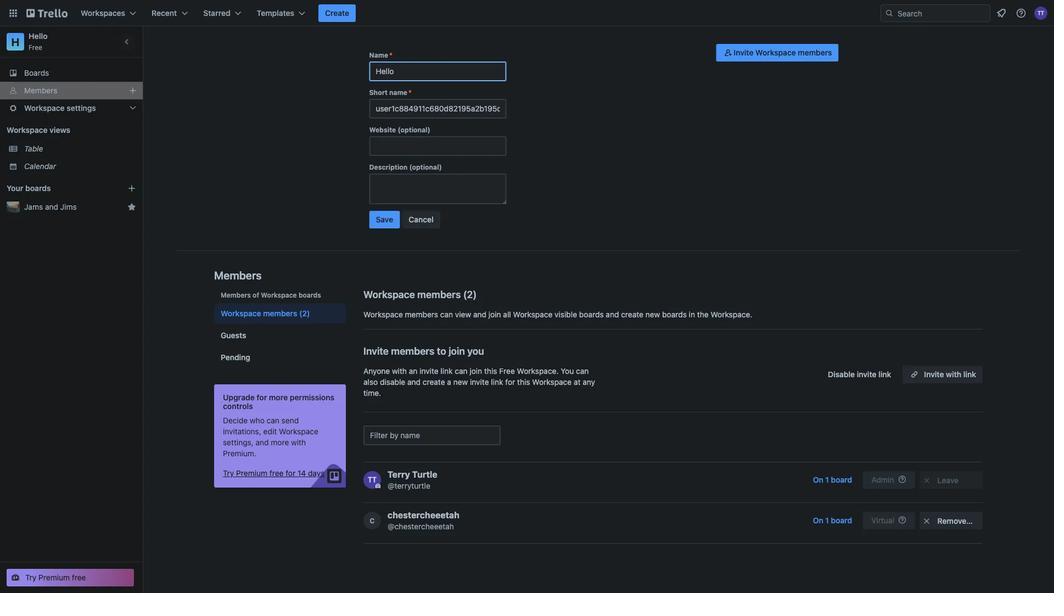 Task type: describe. For each thing, give the bounding box(es) containing it.
sm image for invite workspace members button
[[723, 47, 734, 58]]

invite workspace members button
[[717, 44, 839, 62]]

any
[[583, 378, 596, 387]]

also
[[364, 378, 378, 387]]

starred button
[[197, 4, 248, 22]]

days
[[308, 469, 325, 478]]

invite workspace members
[[734, 48, 833, 57]]

search image
[[886, 9, 894, 18]]

with for invite
[[947, 370, 962, 379]]

jams and jims link
[[24, 202, 123, 213]]

who
[[250, 416, 265, 425]]

terry
[[388, 469, 410, 480]]

(
[[463, 288, 467, 300]]

workspace views
[[7, 126, 70, 135]]

in
[[689, 310, 696, 319]]

1 horizontal spatial this
[[518, 378, 530, 387]]

for inside upgrade for more permissions controls decide who can send invitations, edit workspace settings, and more with premium.
[[257, 393, 267, 402]]

jams and jims
[[24, 202, 77, 212]]

pending link
[[214, 348, 346, 368]]

invite inside disable invite link button
[[857, 370, 877, 379]]

new inside anyone with an invite link can join this free workspace. you can also disable and create a new invite link for this workspace at any time.
[[454, 378, 468, 387]]

website
[[369, 126, 396, 133]]

)
[[473, 288, 477, 300]]

workspace inside anyone with an invite link can join this free workspace. you can also disable and create a new invite link for this workspace at any time.
[[533, 378, 572, 387]]

2 vertical spatial members
[[221, 291, 251, 299]]

board for chestercheeetah
[[832, 516, 853, 525]]

to
[[437, 345, 447, 357]]

jims
[[60, 202, 77, 212]]

invite with link button
[[903, 366, 983, 383]]

c
[[370, 517, 375, 525]]

guests
[[221, 331, 246, 340]]

1 vertical spatial join
[[449, 345, 465, 357]]

sm image for leave link
[[922, 475, 933, 486]]

calendar link
[[24, 161, 136, 172]]

with for anyone
[[392, 367, 407, 376]]

can down you
[[455, 367, 468, 376]]

and left jims
[[45, 202, 58, 212]]

anyone
[[364, 367, 390, 376]]

(2)
[[299, 309, 310, 318]]

can up the at
[[576, 367, 589, 376]]

members inside button
[[798, 48, 833, 57]]

on for terry turtle
[[813, 475, 824, 485]]

time.
[[364, 389, 381, 398]]

disable invite link button
[[822, 366, 898, 383]]

visible
[[555, 310, 577, 319]]

0 vertical spatial workspace.
[[711, 310, 753, 319]]

name
[[369, 51, 389, 59]]

terry turtle @terryturtle
[[388, 469, 438, 491]]

table
[[24, 144, 43, 153]]

try premium free button
[[7, 569, 134, 587]]

and inside upgrade for more permissions controls decide who can send invitations, edit workspace settings, and more with premium.
[[256, 438, 269, 447]]

admin button
[[864, 471, 916, 489]]

invite for invite workspace members
[[734, 48, 754, 57]]

1 vertical spatial more
[[271, 438, 289, 447]]

virtual button
[[864, 512, 916, 530]]

permissions
[[290, 393, 335, 402]]

at
[[574, 378, 581, 387]]

upgrade for more permissions controls decide who can send invitations, edit workspace settings, and more with premium.
[[223, 393, 335, 458]]

website (optional)
[[369, 126, 431, 133]]

cancel button
[[402, 211, 440, 229]]

edit
[[264, 427, 277, 436]]

workspaces
[[81, 9, 125, 18]]

can inside upgrade for more permissions controls decide who can send invitations, edit workspace settings, and more with premium.
[[267, 416, 280, 425]]

send
[[282, 416, 299, 425]]

try premium free for 14 days button
[[223, 468, 325, 479]]

open information menu image
[[1016, 8, 1027, 19]]

description
[[369, 163, 408, 171]]

table link
[[24, 143, 136, 154]]

boards right visible
[[580, 310, 604, 319]]

try premium free
[[25, 573, 86, 582]]

(optional) for website (optional)
[[398, 126, 431, 133]]

try for try premium free for 14 days
[[223, 469, 234, 478]]

premium for try premium free for 14 days
[[236, 469, 268, 478]]

this member is an admin of this workspace. image
[[376, 484, 381, 489]]

hello link
[[29, 32, 48, 41]]

invite members to join you
[[364, 345, 484, 357]]

@chestercheeetah
[[388, 522, 454, 531]]

short
[[369, 88, 388, 96]]

hello
[[29, 32, 48, 41]]

chestercheeetah
[[388, 510, 460, 521]]

of
[[253, 291, 259, 299]]

invite for invite members to join you
[[364, 345, 389, 357]]

workspace settings button
[[0, 99, 143, 117]]

0 vertical spatial create
[[621, 310, 644, 319]]

views
[[49, 126, 70, 135]]

an
[[409, 367, 418, 376]]

create
[[325, 9, 349, 18]]

leave
[[938, 476, 959, 485]]

try for try premium free
[[25, 573, 36, 582]]

on 1 board link for chestercheeetah
[[807, 512, 859, 530]]

templates button
[[250, 4, 312, 22]]

admin
[[872, 475, 895, 485]]

you
[[561, 367, 574, 376]]

( 2 )
[[463, 288, 477, 300]]

recent
[[152, 9, 177, 18]]

name
[[390, 88, 408, 96]]

try premium free for 14 days
[[223, 469, 325, 478]]

0 vertical spatial join
[[489, 310, 501, 319]]

boards left in
[[663, 310, 687, 319]]

your boards with 1 items element
[[7, 182, 111, 195]]

switch to… image
[[8, 8, 19, 19]]

settings,
[[223, 438, 254, 447]]

workspace. inside anyone with an invite link can join this free workspace. you can also disable and create a new invite link for this workspace at any time.
[[517, 367, 559, 376]]

and right visible
[[606, 310, 619, 319]]

workspace settings
[[24, 104, 96, 113]]

starred
[[203, 9, 231, 18]]

workspace members can view and join all workspace visible boards and create new boards in the workspace.
[[364, 310, 753, 319]]



Task type: locate. For each thing, give the bounding box(es) containing it.
on 1 board link left admin
[[807, 471, 859, 489]]

1 horizontal spatial join
[[470, 367, 482, 376]]

1 vertical spatial on
[[813, 516, 824, 525]]

members left of
[[221, 291, 251, 299]]

boards up jams at the left top
[[25, 184, 51, 193]]

on 1 board link for terry turtle
[[807, 471, 859, 489]]

free
[[270, 469, 284, 478], [72, 573, 86, 582]]

sm image
[[922, 516, 933, 527]]

0 vertical spatial sm image
[[723, 47, 734, 58]]

boards inside your boards with 1 items element
[[25, 184, 51, 193]]

2 on 1 board from the top
[[813, 516, 853, 525]]

0 vertical spatial try
[[223, 469, 234, 478]]

settings
[[67, 104, 96, 113]]

1 vertical spatial for
[[257, 393, 267, 402]]

join right to
[[449, 345, 465, 357]]

primary element
[[0, 0, 1055, 26]]

1 for chestercheeetah
[[826, 516, 830, 525]]

2 vertical spatial join
[[470, 367, 482, 376]]

turtle
[[412, 469, 438, 480]]

new
[[646, 310, 661, 319], [454, 378, 468, 387]]

on 1 board left virtual
[[813, 516, 853, 525]]

free inside button
[[72, 573, 86, 582]]

join left all on the bottom left of page
[[489, 310, 501, 319]]

members down boards
[[24, 86, 57, 95]]

0 vertical spatial for
[[506, 378, 515, 387]]

virtual
[[872, 516, 895, 525]]

1 vertical spatial invite
[[364, 345, 389, 357]]

1 vertical spatial workspace members
[[221, 309, 297, 318]]

1 horizontal spatial premium
[[236, 469, 268, 478]]

0 horizontal spatial workspace members
[[221, 309, 297, 318]]

0 horizontal spatial with
[[291, 438, 306, 447]]

workspace navigation collapse icon image
[[120, 34, 135, 49]]

boards
[[24, 68, 49, 77]]

1 horizontal spatial workspace.
[[711, 310, 753, 319]]

pending
[[221, 353, 250, 362]]

terry turtle (terryturtle) image
[[1035, 7, 1048, 20]]

2 horizontal spatial join
[[489, 310, 501, 319]]

0 vertical spatial free
[[29, 43, 42, 51]]

with inside anyone with an invite link can join this free workspace. you can also disable and create a new invite link for this workspace at any time.
[[392, 367, 407, 376]]

0 vertical spatial workspace members
[[364, 288, 461, 300]]

(optional) right description on the left top of the page
[[410, 163, 442, 171]]

1 board from the top
[[832, 475, 853, 485]]

with inside button
[[947, 370, 962, 379]]

0 horizontal spatial for
[[257, 393, 267, 402]]

new right a
[[454, 378, 468, 387]]

and right view
[[474, 310, 487, 319]]

0 vertical spatial this
[[485, 367, 497, 376]]

h
[[11, 35, 19, 48]]

invite inside button
[[734, 48, 754, 57]]

a
[[447, 378, 452, 387]]

save
[[376, 215, 394, 224]]

1 vertical spatial free
[[72, 573, 86, 582]]

create inside anyone with an invite link can join this free workspace. you can also disable and create a new invite link for this workspace at any time.
[[423, 378, 445, 387]]

upgrade
[[223, 393, 255, 402]]

1 vertical spatial 1
[[826, 516, 830, 525]]

remove…
[[938, 517, 974, 526]]

invitations,
[[223, 427, 261, 436]]

jams
[[24, 202, 43, 212]]

@terryturtle
[[388, 482, 431, 491]]

1 vertical spatial (optional)
[[410, 163, 442, 171]]

sm image
[[723, 47, 734, 58], [922, 475, 933, 486]]

*
[[390, 51, 393, 59], [409, 88, 412, 96]]

0 vertical spatial *
[[390, 51, 393, 59]]

boards link
[[0, 64, 143, 82]]

1 on 1 board from the top
[[813, 475, 853, 485]]

more up send
[[269, 393, 288, 402]]

and down an
[[408, 378, 421, 387]]

with
[[392, 367, 407, 376], [947, 370, 962, 379], [291, 438, 306, 447]]

2
[[467, 288, 473, 300]]

back to home image
[[26, 4, 68, 22]]

save button
[[369, 211, 400, 229]]

2 vertical spatial for
[[286, 469, 296, 478]]

free inside button
[[270, 469, 284, 478]]

new left in
[[646, 310, 661, 319]]

on 1 board left admin
[[813, 475, 853, 485]]

on 1 board link left virtual
[[807, 512, 859, 530]]

0 horizontal spatial *
[[390, 51, 393, 59]]

1 horizontal spatial try
[[223, 469, 234, 478]]

2 vertical spatial invite
[[925, 370, 945, 379]]

1 horizontal spatial *
[[409, 88, 412, 96]]

decide
[[223, 416, 248, 425]]

organizationdetailform element
[[369, 51, 507, 233]]

invite for invite with link
[[925, 370, 945, 379]]

workspace
[[756, 48, 796, 57], [24, 104, 65, 113], [7, 126, 48, 135], [364, 288, 415, 300], [261, 291, 297, 299], [221, 309, 261, 318], [364, 310, 403, 319], [513, 310, 553, 319], [533, 378, 572, 387], [279, 427, 319, 436]]

link
[[441, 367, 453, 376], [879, 370, 892, 379], [964, 370, 977, 379], [491, 378, 504, 387]]

2 horizontal spatial with
[[947, 370, 962, 379]]

invite right a
[[470, 378, 489, 387]]

invite right disable
[[857, 370, 877, 379]]

on
[[813, 475, 824, 485], [813, 516, 824, 525]]

boards up the "(2)"
[[299, 291, 321, 299]]

0 horizontal spatial this
[[485, 367, 497, 376]]

1 on from the top
[[813, 475, 824, 485]]

invite with link
[[925, 370, 977, 379]]

1 vertical spatial members
[[214, 269, 262, 282]]

workspace inside popup button
[[24, 104, 65, 113]]

1 horizontal spatial free
[[270, 469, 284, 478]]

0 horizontal spatial new
[[454, 378, 468, 387]]

0 horizontal spatial join
[[449, 345, 465, 357]]

for
[[506, 378, 515, 387], [257, 393, 267, 402], [286, 469, 296, 478]]

1 horizontal spatial free
[[500, 367, 515, 376]]

free for try premium free for 14 days
[[270, 469, 284, 478]]

0 vertical spatial (optional)
[[398, 126, 431, 133]]

premium inside button
[[39, 573, 70, 582]]

0 horizontal spatial try
[[25, 573, 36, 582]]

0 vertical spatial on 1 board
[[813, 475, 853, 485]]

workspace. right the
[[711, 310, 753, 319]]

board
[[832, 475, 853, 485], [832, 516, 853, 525]]

0 vertical spatial premium
[[236, 469, 268, 478]]

disable invite link
[[829, 370, 892, 379]]

0 vertical spatial free
[[270, 469, 284, 478]]

0 vertical spatial on
[[813, 475, 824, 485]]

Search field
[[894, 5, 991, 21]]

view
[[455, 310, 471, 319]]

you
[[468, 345, 484, 357]]

0 vertical spatial new
[[646, 310, 661, 319]]

add board image
[[127, 184, 136, 193]]

1 vertical spatial free
[[500, 367, 515, 376]]

2 horizontal spatial invite
[[925, 370, 945, 379]]

1 vertical spatial try
[[25, 573, 36, 582]]

0 horizontal spatial free
[[29, 43, 42, 51]]

more down edit
[[271, 438, 289, 447]]

sm image inside leave link
[[922, 475, 933, 486]]

templates
[[257, 9, 294, 18]]

workspace. left "you"
[[517, 367, 559, 376]]

invite inside button
[[925, 370, 945, 379]]

disable
[[380, 378, 406, 387]]

h link
[[7, 33, 24, 51]]

sm image inside invite workspace members button
[[723, 47, 734, 58]]

None text field
[[369, 62, 507, 81], [369, 99, 507, 119], [369, 174, 507, 204], [369, 62, 507, 81], [369, 99, 507, 119], [369, 174, 507, 204]]

premium
[[236, 469, 268, 478], [39, 573, 70, 582]]

0 horizontal spatial create
[[423, 378, 445, 387]]

1 vertical spatial *
[[409, 88, 412, 96]]

1 vertical spatial premium
[[39, 573, 70, 582]]

0 horizontal spatial free
[[72, 573, 86, 582]]

1 horizontal spatial create
[[621, 310, 644, 319]]

this
[[485, 367, 497, 376], [518, 378, 530, 387]]

0 vertical spatial on 1 board link
[[807, 471, 859, 489]]

1 horizontal spatial workspace members
[[364, 288, 461, 300]]

1 horizontal spatial for
[[286, 469, 296, 478]]

1 vertical spatial on 1 board link
[[807, 512, 859, 530]]

2 horizontal spatial invite
[[857, 370, 877, 379]]

all
[[503, 310, 511, 319]]

1 on 1 board link from the top
[[807, 471, 859, 489]]

1 1 from the top
[[826, 475, 830, 485]]

workspace members left (
[[364, 288, 461, 300]]

14
[[298, 469, 306, 478]]

1 horizontal spatial invite
[[734, 48, 754, 57]]

Filter by name text field
[[364, 426, 501, 446]]

1 horizontal spatial new
[[646, 310, 661, 319]]

1
[[826, 475, 830, 485], [826, 516, 830, 525]]

(optional) right website
[[398, 126, 431, 133]]

starred icon image
[[127, 203, 136, 212]]

members
[[798, 48, 833, 57], [418, 288, 461, 300], [263, 309, 297, 318], [405, 310, 438, 319], [391, 345, 435, 357]]

can left view
[[441, 310, 453, 319]]

and inside anyone with an invite link can join this free workspace. you can also disable and create a new invite link for this workspace at any time.
[[408, 378, 421, 387]]

workspace inside button
[[756, 48, 796, 57]]

join inside anyone with an invite link can join this free workspace. you can also disable and create a new invite link for this workspace at any time.
[[470, 367, 482, 376]]

board for terry turtle
[[832, 475, 853, 485]]

workspaces button
[[74, 4, 143, 22]]

2 on 1 board link from the top
[[807, 512, 859, 530]]

1 vertical spatial on 1 board
[[813, 516, 853, 525]]

None text field
[[369, 136, 507, 156]]

0 horizontal spatial invite
[[420, 367, 439, 376]]

workspace.
[[711, 310, 753, 319], [517, 367, 559, 376]]

try inside button
[[25, 573, 36, 582]]

for inside button
[[286, 469, 296, 478]]

can up edit
[[267, 416, 280, 425]]

anyone with an invite link can join this free workspace. you can also disable and create a new invite link for this workspace at any time.
[[364, 367, 596, 398]]

0 horizontal spatial sm image
[[723, 47, 734, 58]]

members inside members link
[[24, 86, 57, 95]]

0 horizontal spatial workspace.
[[517, 367, 559, 376]]

remove… link
[[920, 512, 983, 530]]

can
[[441, 310, 453, 319], [455, 367, 468, 376], [576, 367, 589, 376], [267, 416, 280, 425]]

workspace inside upgrade for more permissions controls decide who can send invitations, edit workspace settings, and more with premium.
[[279, 427, 319, 436]]

1 vertical spatial create
[[423, 378, 445, 387]]

try inside button
[[223, 469, 234, 478]]

free inside anyone with an invite link can join this free workspace. you can also disable and create a new invite link for this workspace at any time.
[[500, 367, 515, 376]]

join down you
[[470, 367, 482, 376]]

1 horizontal spatial sm image
[[922, 475, 933, 486]]

0 notifications image
[[995, 7, 1009, 20]]

on 1 board for terry turtle
[[813, 475, 853, 485]]

free for try premium free
[[72, 573, 86, 582]]

premium for try premium free
[[39, 573, 70, 582]]

premium inside button
[[236, 469, 268, 478]]

for inside anyone with an invite link can join this free workspace. you can also disable and create a new invite link for this workspace at any time.
[[506, 378, 515, 387]]

2 horizontal spatial for
[[506, 378, 515, 387]]

on 1 board for chestercheeetah
[[813, 516, 853, 525]]

members
[[24, 86, 57, 95], [214, 269, 262, 282], [221, 291, 251, 299]]

0 vertical spatial members
[[24, 86, 57, 95]]

0 vertical spatial 1
[[826, 475, 830, 485]]

2 1 from the top
[[826, 516, 830, 525]]

0 vertical spatial invite
[[734, 48, 754, 57]]

members up of
[[214, 269, 262, 282]]

1 horizontal spatial invite
[[470, 378, 489, 387]]

0 horizontal spatial invite
[[364, 345, 389, 357]]

0 vertical spatial more
[[269, 393, 288, 402]]

hello free
[[29, 32, 48, 51]]

1 horizontal spatial with
[[392, 367, 407, 376]]

short name *
[[369, 88, 412, 96]]

and down edit
[[256, 438, 269, 447]]

disable
[[829, 370, 855, 379]]

1 vertical spatial new
[[454, 378, 468, 387]]

invite
[[734, 48, 754, 57], [364, 345, 389, 357], [925, 370, 945, 379]]

leave link
[[920, 471, 983, 489]]

1 for terry turtle
[[826, 475, 830, 485]]

on 1 board
[[813, 475, 853, 485], [813, 516, 853, 525]]

board left admin
[[832, 475, 853, 485]]

more
[[269, 393, 288, 402], [271, 438, 289, 447]]

controls
[[223, 402, 253, 411]]

0 vertical spatial board
[[832, 475, 853, 485]]

calendar
[[24, 162, 56, 171]]

1 vertical spatial board
[[832, 516, 853, 525]]

on for chestercheeetah
[[813, 516, 824, 525]]

board left virtual
[[832, 516, 853, 525]]

1 vertical spatial workspace.
[[517, 367, 559, 376]]

2 board from the top
[[832, 516, 853, 525]]

your
[[7, 184, 23, 193]]

name *
[[369, 51, 393, 59]]

on 1 board link
[[807, 471, 859, 489], [807, 512, 859, 530]]

description (optional)
[[369, 163, 442, 171]]

free inside 'hello free'
[[29, 43, 42, 51]]

workspace members down of
[[221, 309, 297, 318]]

1 vertical spatial this
[[518, 378, 530, 387]]

0 horizontal spatial premium
[[39, 573, 70, 582]]

cancel
[[409, 215, 434, 224]]

1 vertical spatial sm image
[[922, 475, 933, 486]]

invite right an
[[420, 367, 439, 376]]

premium.
[[223, 449, 257, 458]]

members link
[[0, 82, 143, 99]]

(optional) for description (optional)
[[410, 163, 442, 171]]

boards
[[25, 184, 51, 193], [299, 291, 321, 299], [580, 310, 604, 319], [663, 310, 687, 319]]

with inside upgrade for more permissions controls decide who can send invitations, edit workspace settings, and more with premium.
[[291, 438, 306, 447]]

2 on from the top
[[813, 516, 824, 525]]



Task type: vqa. For each thing, say whether or not it's contained in the screenshot.


